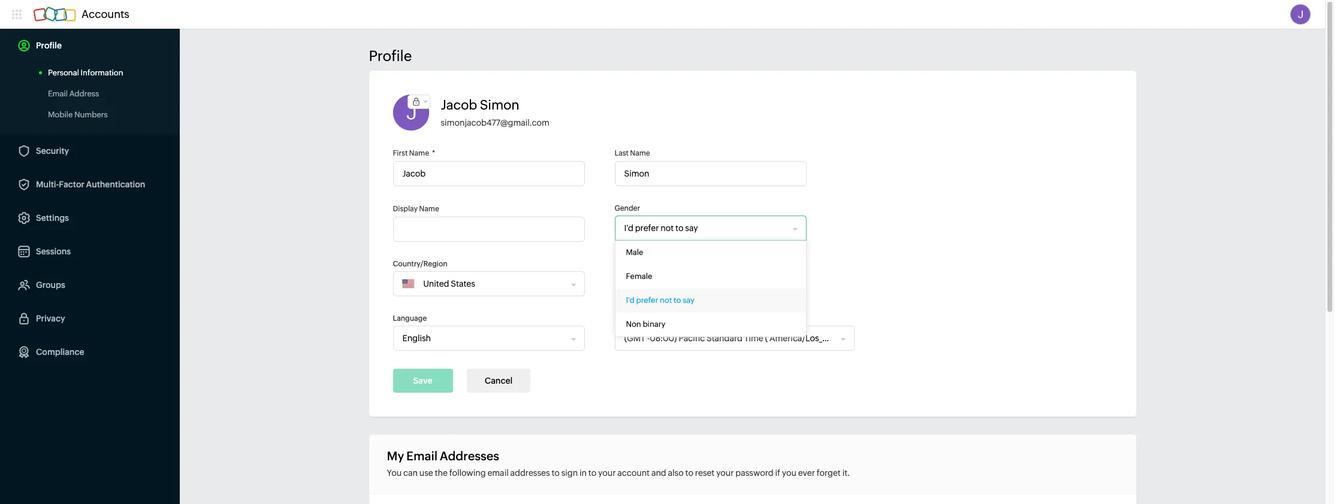 Task type: locate. For each thing, give the bounding box(es) containing it.
name left *
[[409, 149, 429, 158]]

my
[[387, 450, 404, 463]]

display name
[[393, 205, 439, 213]]

0 horizontal spatial your
[[598, 469, 616, 478]]

sign
[[561, 469, 578, 478]]

sessions
[[36, 247, 71, 257]]

1 horizontal spatial email
[[406, 450, 438, 463]]

address
[[69, 89, 99, 98]]

your right the in on the left
[[598, 469, 616, 478]]

you
[[782, 469, 797, 478]]

your
[[598, 469, 616, 478], [716, 469, 734, 478]]

profile
[[36, 41, 62, 50], [369, 48, 412, 64]]

non binary
[[626, 320, 666, 329]]

simonjacob477@gmail.com
[[441, 118, 550, 128]]

i'd
[[626, 296, 635, 305]]

None text field
[[393, 217, 585, 242]]

1 horizontal spatial your
[[716, 469, 734, 478]]

authentication
[[86, 180, 145, 189]]

not
[[660, 296, 672, 305]]

1 your from the left
[[598, 469, 616, 478]]

also
[[668, 469, 684, 478]]

addresses
[[510, 469, 550, 478]]

addresses
[[440, 450, 499, 463]]

email inside my email addresses you can use the following email addresses to sign in to your account and also to reset your password if you ever forget it.
[[406, 450, 438, 463]]

None text field
[[393, 161, 585, 186], [615, 161, 807, 186], [393, 161, 585, 186], [615, 161, 807, 186]]

personal information
[[48, 68, 123, 77]]

use
[[419, 469, 433, 478]]

security
[[36, 146, 69, 156]]

country/region
[[393, 260, 448, 269]]

cancel button
[[467, 369, 531, 393]]

female
[[626, 272, 652, 281]]

to
[[674, 296, 681, 305], [552, 469, 560, 478], [589, 469, 597, 478], [685, 469, 694, 478]]

language
[[393, 315, 427, 323]]

mobile numbers
[[48, 110, 108, 119]]

i'd prefer not to say
[[626, 296, 695, 305]]

multi-factor authentication
[[36, 180, 145, 189]]

name right display
[[419, 205, 439, 213]]

last name
[[615, 149, 650, 158]]

personal
[[48, 68, 79, 77]]

email up use
[[406, 450, 438, 463]]

0 vertical spatial email
[[48, 89, 68, 98]]

gender
[[615, 204, 640, 213]]

privacy
[[36, 314, 65, 324]]

1 vertical spatial email
[[406, 450, 438, 463]]

mprivacy image
[[408, 95, 425, 108]]

first name *
[[393, 149, 435, 158]]

display
[[393, 205, 418, 213]]

*
[[432, 149, 435, 158]]

name for first
[[409, 149, 429, 158]]

profile up personal
[[36, 41, 62, 50]]

time zone
[[615, 315, 649, 323]]

last
[[615, 149, 629, 158]]

ever
[[798, 469, 815, 478]]

profile up mprivacy image
[[369, 48, 412, 64]]

name
[[409, 149, 429, 158], [630, 149, 650, 158], [419, 205, 439, 213]]

email up mobile
[[48, 89, 68, 98]]

email
[[488, 469, 509, 478]]

None field
[[615, 216, 793, 240], [414, 272, 567, 296], [615, 272, 793, 296], [394, 327, 572, 351], [615, 327, 841, 351], [615, 216, 793, 240], [414, 272, 567, 296], [615, 272, 793, 296], [394, 327, 572, 351], [615, 327, 841, 351]]

your right reset
[[716, 469, 734, 478]]

forget
[[817, 469, 841, 478]]

first
[[393, 149, 408, 158]]

binary
[[643, 320, 666, 329]]

name right the last
[[630, 149, 650, 158]]

email
[[48, 89, 68, 98], [406, 450, 438, 463]]

mobile
[[48, 110, 73, 119]]



Task type: vqa. For each thing, say whether or not it's contained in the screenshot.
First Name *
yes



Task type: describe. For each thing, give the bounding box(es) containing it.
state
[[615, 260, 633, 269]]

male
[[626, 248, 643, 257]]

0 horizontal spatial email
[[48, 89, 68, 98]]

time
[[615, 315, 631, 323]]

and
[[651, 469, 666, 478]]

prefer
[[636, 296, 658, 305]]

non
[[626, 320, 641, 329]]

accounts
[[82, 8, 129, 20]]

0 horizontal spatial profile
[[36, 41, 62, 50]]

if
[[775, 469, 780, 478]]

to right also
[[685, 469, 694, 478]]

numbers
[[74, 110, 108, 119]]

you
[[387, 469, 402, 478]]

in
[[580, 469, 587, 478]]

2 your from the left
[[716, 469, 734, 478]]

to right the in on the left
[[589, 469, 597, 478]]

settings
[[36, 213, 69, 223]]

name for last
[[630, 149, 650, 158]]

multi-
[[36, 180, 59, 189]]

save button
[[393, 369, 453, 393]]

groups
[[36, 281, 65, 290]]

following
[[449, 469, 486, 478]]

to left sign
[[552, 469, 560, 478]]

factor
[[59, 180, 84, 189]]

my email addresses you can use the following email addresses to sign in to your account and also to reset your password if you ever forget it.
[[387, 450, 850, 478]]

compliance
[[36, 348, 84, 357]]

the
[[435, 469, 448, 478]]

it.
[[843, 469, 850, 478]]

save
[[413, 376, 432, 386]]

zone
[[633, 315, 649, 323]]

cancel
[[485, 376, 513, 386]]

simon
[[480, 98, 519, 113]]

say
[[683, 296, 695, 305]]

jacob
[[441, 98, 477, 113]]

reset
[[695, 469, 715, 478]]

jacob simon simonjacob477@gmail.com
[[441, 98, 550, 128]]

to left the say
[[674, 296, 681, 305]]

account
[[618, 469, 650, 478]]

1 horizontal spatial profile
[[369, 48, 412, 64]]

password
[[736, 469, 774, 478]]

information
[[81, 68, 123, 77]]

email address
[[48, 89, 99, 98]]

can
[[403, 469, 418, 478]]

name for display
[[419, 205, 439, 213]]



